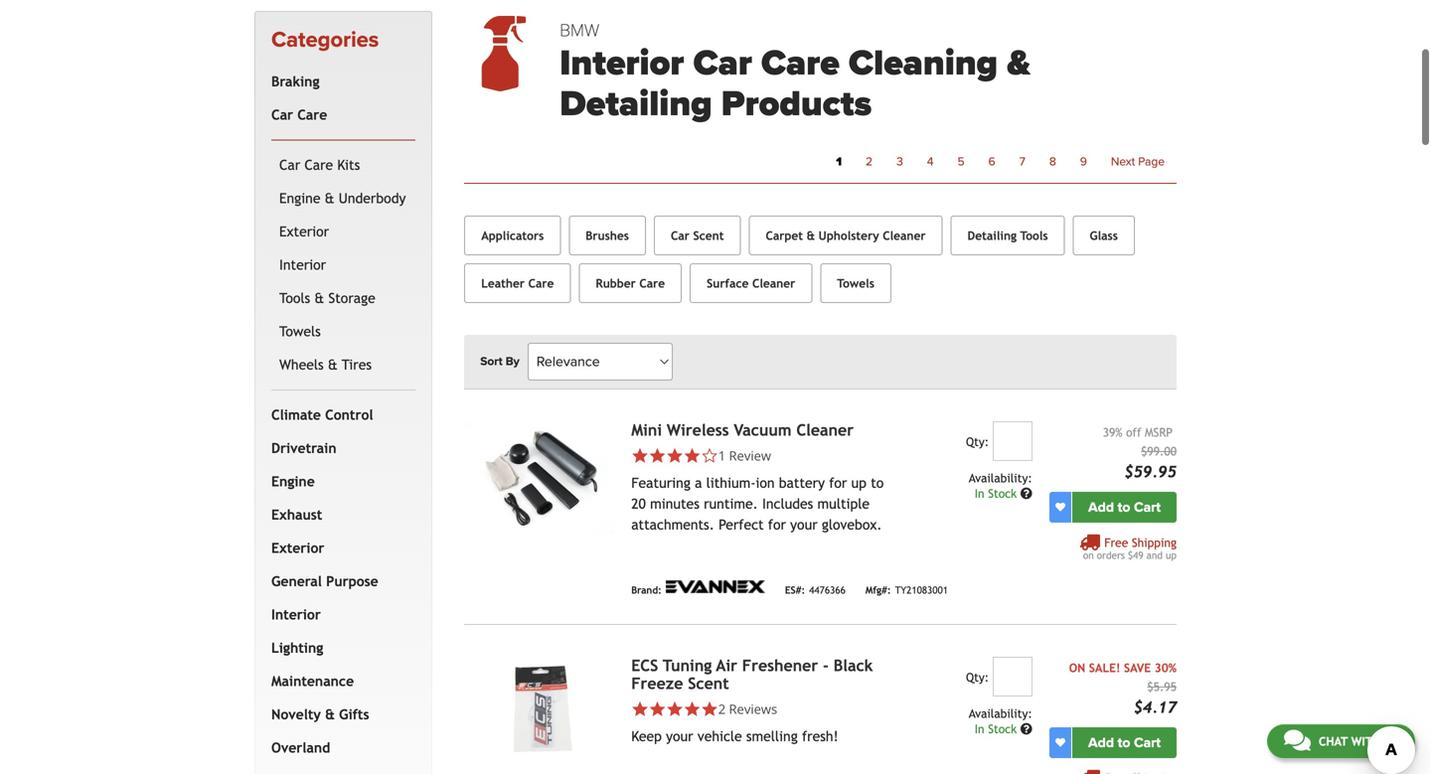 Task type: describe. For each thing, give the bounding box(es) containing it.
9
[[1080, 155, 1087, 169]]

2 reviews
[[718, 700, 777, 718]]

2 add to cart from the top
[[1088, 735, 1161, 751]]

1 horizontal spatial towels
[[837, 276, 874, 290]]

braking
[[271, 73, 319, 89]]

to inside featuring a lithium-ion battery for up to 20 minutes runtime. includes multiple attachments. perfect for your glovebox.
[[871, 475, 884, 491]]

to for 2nd add to wish list image from the top
[[1118, 735, 1130, 751]]

kits
[[337, 157, 360, 173]]

& for carpet & upholstery cleaner
[[807, 228, 815, 242]]

free
[[1104, 536, 1128, 550]]

add to cart button for 2nd add to wish list image from the top
[[1072, 728, 1177, 758]]

& for wheels & tires
[[328, 357, 338, 372]]

$49
[[1128, 550, 1144, 561]]

1 in stock from the top
[[975, 487, 1020, 501]]

runtime.
[[704, 496, 758, 512]]

39% off msrp $99.00 $59.95
[[1103, 426, 1177, 481]]

bmw
[[560, 20, 599, 41]]

care for leather care
[[528, 276, 554, 290]]

care for rubber care
[[639, 276, 665, 290]]

storage
[[328, 290, 375, 306]]

1 star image from the left
[[631, 701, 649, 718]]

care inside bmw interior car care cleaning & detailing products
[[761, 42, 840, 85]]

evannex - corporate logo image
[[666, 581, 765, 593]]

7
[[1019, 155, 1025, 169]]

engine & underbody link
[[275, 182, 412, 215]]

sort by
[[480, 354, 520, 369]]

shipping
[[1132, 536, 1177, 550]]

1 horizontal spatial detailing
[[967, 228, 1017, 242]]

vehicle
[[697, 729, 742, 745]]

lithium-
[[706, 475, 756, 491]]

& for tools & storage
[[314, 290, 324, 306]]

gifts
[[339, 706, 369, 722]]

drivetrain link
[[267, 432, 412, 465]]

applicators link
[[464, 216, 561, 256]]

2 2 reviews link from the left
[[718, 700, 777, 718]]

brand:
[[631, 584, 662, 596]]

page
[[1138, 155, 1165, 169]]

1 add to wish list image from the top
[[1055, 503, 1065, 512]]

1 1 review link from the left
[[631, 447, 888, 465]]

msrp
[[1145, 426, 1173, 439]]

4 star image from the left
[[683, 701, 701, 718]]

engine for engine & underbody
[[279, 190, 320, 206]]

glass link
[[1073, 216, 1135, 256]]

mfg#: ty21083001
[[865, 584, 948, 596]]

es#:
[[785, 584, 805, 596]]

surface cleaner
[[707, 276, 795, 290]]

2 star image from the left
[[649, 447, 666, 465]]

novelty & gifts
[[271, 706, 369, 722]]

battery
[[779, 475, 825, 491]]

by
[[506, 354, 520, 369]]

exterior for topmost exterior link
[[279, 223, 329, 239]]

wheels & tires link
[[275, 348, 412, 381]]

2 star image from the left
[[649, 701, 666, 718]]

review
[[729, 447, 771, 465]]

rubber care
[[596, 276, 665, 290]]

sort
[[480, 354, 503, 369]]

lighting
[[271, 640, 323, 656]]

upholstery
[[819, 228, 879, 242]]

carpet & upholstery cleaner link
[[749, 216, 943, 256]]

1 2 reviews link from the left
[[631, 700, 888, 718]]

car care subcategories element
[[271, 139, 416, 390]]

chat with us link
[[1267, 724, 1415, 758]]

5 star image from the left
[[701, 701, 718, 718]]

wireless
[[667, 421, 729, 439]]

ecs tuning air freshener - black freeze scent link
[[631, 657, 873, 693]]

engine for engine
[[271, 473, 315, 489]]

air
[[716, 657, 737, 675]]

ecs
[[631, 657, 658, 675]]

next page link
[[1099, 149, 1177, 175]]

1 review
[[718, 447, 771, 465]]

rubber
[[596, 276, 636, 290]]

car care kits link
[[275, 148, 412, 182]]

2 availability: from the top
[[969, 707, 1032, 721]]

-
[[823, 657, 829, 675]]

leather
[[481, 276, 525, 290]]

2 for 2 reviews
[[718, 700, 726, 718]]

us
[[1384, 734, 1398, 748]]

tools inside 'link'
[[279, 290, 310, 306]]

free shipping on orders $49 and up
[[1083, 536, 1177, 561]]

1 availability: from the top
[[969, 471, 1032, 485]]

exhaust link
[[267, 498, 412, 531]]

$5.95
[[1147, 680, 1177, 694]]

glovebox.
[[822, 517, 882, 533]]

1 vertical spatial interior link
[[267, 598, 412, 631]]

interior inside car care subcategories element
[[279, 257, 326, 273]]

1 vertical spatial exterior link
[[267, 531, 412, 565]]

1 for 1
[[836, 155, 842, 169]]

car care link
[[267, 98, 412, 131]]

& inside bmw interior car care cleaning & detailing products
[[1007, 42, 1030, 85]]

category navigation element
[[254, 11, 432, 774]]

2 link
[[854, 149, 885, 175]]

keep your vehicle smelling fresh!
[[631, 729, 838, 745]]

es#4476366 - ty21083001 - mini wireless vacuum cleaner - featuring a lithium-ion battery for up to 20 minutes runtime. includes multiple attachments. perfect for your glovebox. - evannex - audi bmw volkswagen mercedes benz mini porsche image
[[464, 422, 615, 535]]

featuring a lithium-ion battery for up to 20 minutes runtime. includes multiple attachments. perfect for your glovebox.
[[631, 475, 884, 533]]

4 link
[[915, 149, 946, 175]]

0 horizontal spatial cleaner
[[752, 276, 795, 290]]

8 link
[[1037, 149, 1068, 175]]

carpet
[[766, 228, 803, 242]]

1 stock from the top
[[988, 487, 1017, 501]]

car for car care kits
[[279, 157, 300, 173]]

1 horizontal spatial towels link
[[820, 263, 891, 303]]

& for engine & underbody
[[325, 190, 334, 206]]

overland link
[[267, 731, 412, 765]]

car scent
[[671, 228, 724, 242]]

applicators
[[481, 228, 544, 242]]

towels inside car care subcategories element
[[279, 323, 321, 339]]

$4.17
[[1134, 698, 1177, 717]]

car for car scent
[[671, 228, 690, 242]]

7 link
[[1007, 149, 1037, 175]]

0 vertical spatial interior link
[[275, 248, 412, 282]]

ecs tuning air freshener - black freeze scent
[[631, 657, 873, 693]]

and
[[1146, 550, 1163, 561]]

on
[[1069, 661, 1085, 675]]

sale!
[[1089, 661, 1120, 675]]

with
[[1351, 734, 1380, 748]]

8
[[1049, 155, 1056, 169]]

care for car care
[[297, 107, 327, 123]]

$59.95
[[1124, 463, 1177, 481]]

bmw interior car care cleaning & detailing products
[[560, 20, 1030, 126]]

tuning
[[663, 657, 712, 675]]

3
[[896, 155, 903, 169]]

2 for 2
[[866, 155, 873, 169]]

novelty
[[271, 706, 321, 722]]

on
[[1083, 550, 1094, 561]]



Task type: locate. For each thing, give the bounding box(es) containing it.
1 vertical spatial cleaner
[[752, 276, 795, 290]]

up for and
[[1166, 550, 1177, 561]]

1 horizontal spatial 2
[[866, 155, 873, 169]]

towels link
[[820, 263, 891, 303], [275, 315, 412, 348]]

1 vertical spatial towels
[[279, 323, 321, 339]]

rubber care link
[[579, 263, 682, 303]]

1 vertical spatial question circle image
[[1020, 723, 1032, 735]]

interior link up 'storage' at the left
[[275, 248, 412, 282]]

paginated product list navigation navigation
[[560, 149, 1177, 175]]

car for car care
[[271, 107, 293, 123]]

scent up surface
[[693, 228, 724, 242]]

0 vertical spatial for
[[829, 475, 847, 491]]

exterior down exhaust
[[271, 540, 324, 556]]

tools left the glass
[[1020, 228, 1048, 242]]

1 vertical spatial add to wish list image
[[1055, 738, 1065, 748]]

0 vertical spatial to
[[871, 475, 884, 491]]

2 right 1 link on the right
[[866, 155, 873, 169]]

to down on sale!                         save 30% $5.95 $4.17
[[1118, 735, 1130, 751]]

care inside 'link'
[[304, 157, 333, 173]]

engine link
[[267, 465, 412, 498]]

2
[[866, 155, 873, 169], [718, 700, 726, 718]]

add down on sale!                         save 30% $5.95 $4.17
[[1088, 735, 1114, 751]]

care for car care kits
[[304, 157, 333, 173]]

& left 'storage' at the left
[[314, 290, 324, 306]]

scent inside ecs tuning air freshener - black freeze scent
[[688, 674, 729, 693]]

up inside featuring a lithium-ion battery for up to 20 minutes runtime. includes multiple attachments. perfect for your glovebox.
[[851, 475, 867, 491]]

2 up the vehicle
[[718, 700, 726, 718]]

add up free
[[1088, 499, 1114, 516]]

1 horizontal spatial tools
[[1020, 228, 1048, 242]]

cart down $4.17
[[1134, 735, 1161, 751]]

featuring
[[631, 475, 691, 491]]

brushes
[[586, 228, 629, 242]]

surface
[[707, 276, 749, 290]]

0 vertical spatial up
[[851, 475, 867, 491]]

towels link down upholstery
[[820, 263, 891, 303]]

leather care
[[481, 276, 554, 290]]

interior inside bmw interior car care cleaning & detailing products
[[560, 42, 684, 85]]

comments image
[[1284, 728, 1311, 752]]

0 vertical spatial stock
[[988, 487, 1017, 501]]

1 inside paginated product list navigation "navigation"
[[836, 155, 842, 169]]

1 vertical spatial for
[[768, 517, 786, 533]]

detailing inside bmw interior car care cleaning & detailing products
[[560, 83, 712, 126]]

your right the keep
[[666, 729, 693, 745]]

interior up tools & storage
[[279, 257, 326, 273]]

detailing down 6 "link" at right top
[[967, 228, 1017, 242]]

cart for 2nd add to wish list image from the top's "add to cart" button
[[1134, 735, 1161, 751]]

1 vertical spatial detailing
[[967, 228, 1017, 242]]

tools & storage
[[279, 290, 375, 306]]

for
[[829, 475, 847, 491], [768, 517, 786, 533]]

2 qty: from the top
[[966, 670, 989, 684]]

add to cart button for 2nd add to wish list image from the bottom
[[1072, 492, 1177, 523]]

0 vertical spatial scent
[[693, 228, 724, 242]]

add to cart
[[1088, 499, 1161, 516], [1088, 735, 1161, 751]]

& right cleaning
[[1007, 42, 1030, 85]]

0 vertical spatial add to cart
[[1088, 499, 1161, 516]]

control
[[325, 407, 373, 423]]

1 vertical spatial to
[[1118, 499, 1130, 516]]

up for for
[[851, 475, 867, 491]]

& for novelty & gifts
[[325, 706, 335, 722]]

0 vertical spatial engine
[[279, 190, 320, 206]]

2 add to cart button from the top
[[1072, 728, 1177, 758]]

interior down bmw
[[560, 42, 684, 85]]

orders
[[1097, 550, 1125, 561]]

0 horizontal spatial 2
[[718, 700, 726, 718]]

0 vertical spatial availability:
[[969, 471, 1032, 485]]

2 vertical spatial cleaner
[[796, 421, 854, 439]]

products
[[721, 83, 872, 126]]

mini wireless vacuum cleaner link
[[631, 421, 854, 439]]

add to cart button down $4.17
[[1072, 728, 1177, 758]]

1 vertical spatial add
[[1088, 735, 1114, 751]]

1 review link down vacuum at the right bottom of page
[[631, 447, 888, 465]]

car care
[[271, 107, 327, 123]]

0 vertical spatial interior
[[560, 42, 684, 85]]

2 reviews link
[[631, 700, 888, 718], [718, 700, 777, 718]]

add to cart down $4.17
[[1088, 735, 1161, 751]]

towels down upholstery
[[837, 276, 874, 290]]

0 horizontal spatial tools
[[279, 290, 310, 306]]

for up multiple
[[829, 475, 847, 491]]

keep
[[631, 729, 662, 745]]

0 vertical spatial add to wish list image
[[1055, 503, 1065, 512]]

1 add to cart button from the top
[[1072, 492, 1177, 523]]

up up multiple
[[851, 475, 867, 491]]

1 star image from the left
[[631, 447, 649, 465]]

2 vertical spatial to
[[1118, 735, 1130, 751]]

tools & storage link
[[275, 282, 412, 315]]

1 vertical spatial up
[[1166, 550, 1177, 561]]

& inside 'link'
[[314, 290, 324, 306]]

1 vertical spatial qty:
[[966, 670, 989, 684]]

2 add from the top
[[1088, 735, 1114, 751]]

minutes
[[650, 496, 699, 512]]

mfg#:
[[865, 584, 891, 596]]

exterior for the bottom exterior link
[[271, 540, 324, 556]]

2 in from the top
[[975, 722, 984, 736]]

in stock
[[975, 487, 1020, 501], [975, 722, 1020, 736]]

add to cart button up free
[[1072, 492, 1177, 523]]

on sale!                         save 30% $5.95 $4.17
[[1069, 661, 1177, 717]]

engine & underbody
[[279, 190, 406, 206]]

2 cart from the top
[[1134, 735, 1161, 751]]

categories
[[271, 27, 379, 53]]

$99.00
[[1141, 444, 1177, 458]]

scent up 2 reviews
[[688, 674, 729, 693]]

& left the tires
[[328, 357, 338, 372]]

1 add to cart from the top
[[1088, 499, 1161, 516]]

your down includes
[[790, 517, 818, 533]]

exterior link up purpose
[[267, 531, 412, 565]]

1 horizontal spatial 1
[[836, 155, 842, 169]]

cleaning
[[849, 42, 998, 85]]

39%
[[1103, 426, 1122, 439]]

car
[[693, 42, 752, 85], [271, 107, 293, 123], [279, 157, 300, 173], [671, 228, 690, 242]]

add to cart button
[[1072, 492, 1177, 523], [1072, 728, 1177, 758]]

2 in stock from the top
[[975, 722, 1020, 736]]

& left gifts
[[325, 706, 335, 722]]

1 add from the top
[[1088, 499, 1114, 516]]

1 left review
[[718, 447, 726, 465]]

2 add to wish list image from the top
[[1055, 738, 1065, 748]]

to up glovebox.
[[871, 475, 884, 491]]

ion
[[756, 475, 775, 491]]

3 star image from the left
[[666, 701, 683, 718]]

to for 2nd add to wish list image from the bottom
[[1118, 499, 1130, 516]]

add to wish list image
[[1055, 503, 1065, 512], [1055, 738, 1065, 748]]

0 horizontal spatial detailing
[[560, 83, 712, 126]]

1
[[836, 155, 842, 169], [718, 447, 726, 465]]

your
[[790, 517, 818, 533], [666, 729, 693, 745]]

1 vertical spatial exterior
[[271, 540, 324, 556]]

0 vertical spatial exterior
[[279, 223, 329, 239]]

cleaner right surface
[[752, 276, 795, 290]]

next
[[1111, 155, 1135, 169]]

cart for "add to cart" button corresponding to 2nd add to wish list image from the bottom
[[1134, 499, 1161, 516]]

0 horizontal spatial up
[[851, 475, 867, 491]]

care
[[761, 42, 840, 85], [297, 107, 327, 123], [304, 157, 333, 173], [528, 276, 554, 290], [639, 276, 665, 290]]

cleaner right upholstery
[[883, 228, 926, 242]]

exterior down the engine & underbody
[[279, 223, 329, 239]]

1 vertical spatial availability:
[[969, 707, 1032, 721]]

0 vertical spatial qty:
[[966, 435, 989, 449]]

add
[[1088, 499, 1114, 516], [1088, 735, 1114, 751]]

0 horizontal spatial towels
[[279, 323, 321, 339]]

0 vertical spatial 2
[[866, 155, 873, 169]]

4476366
[[809, 584, 846, 596]]

2 stock from the top
[[988, 722, 1017, 736]]

1 vertical spatial 1
[[718, 447, 726, 465]]

1 question circle image from the top
[[1020, 488, 1032, 500]]

0 vertical spatial question circle image
[[1020, 488, 1032, 500]]

0 vertical spatial 1
[[836, 155, 842, 169]]

1 vertical spatial scent
[[688, 674, 729, 693]]

exterior link down the engine & underbody
[[275, 215, 412, 248]]

0 vertical spatial towels
[[837, 276, 874, 290]]

cleaner for vacuum
[[796, 421, 854, 439]]

1 vertical spatial in stock
[[975, 722, 1020, 736]]

1 review link down mini wireless vacuum cleaner link at the bottom of the page
[[718, 447, 771, 465]]

underbody
[[339, 190, 406, 206]]

car inside bmw interior car care cleaning & detailing products
[[693, 42, 752, 85]]

30%
[[1155, 661, 1177, 675]]

perfect
[[719, 517, 764, 533]]

cart down $59.95 in the right bottom of the page
[[1134, 499, 1161, 516]]

6 link
[[976, 149, 1007, 175]]

engine up exhaust
[[271, 473, 315, 489]]

3 star image from the left
[[666, 447, 683, 465]]

add to cart up free
[[1088, 499, 1161, 516]]

ty21083001
[[895, 584, 948, 596]]

star image
[[631, 447, 649, 465], [649, 447, 666, 465], [666, 447, 683, 465], [683, 447, 701, 465]]

0 vertical spatial in
[[975, 487, 984, 501]]

2 reviews link up keep your vehicle smelling fresh!
[[718, 700, 777, 718]]

1 vertical spatial in
[[975, 722, 984, 736]]

climate
[[271, 407, 321, 423]]

up
[[851, 475, 867, 491], [1166, 550, 1177, 561]]

engine down car care kits
[[279, 190, 320, 206]]

availability:
[[969, 471, 1032, 485], [969, 707, 1032, 721]]

2 reviews link up smelling at the bottom right of the page
[[631, 700, 888, 718]]

smelling
[[746, 729, 798, 745]]

cart
[[1134, 499, 1161, 516], [1134, 735, 1161, 751]]

freeze
[[631, 674, 683, 693]]

1 for 1 review
[[718, 447, 726, 465]]

1 horizontal spatial cleaner
[[796, 421, 854, 439]]

fresh!
[[802, 729, 838, 745]]

leather care link
[[464, 263, 571, 303]]

1 vertical spatial your
[[666, 729, 693, 745]]

0 vertical spatial tools
[[1020, 228, 1048, 242]]

1 horizontal spatial for
[[829, 475, 847, 491]]

cleaner
[[883, 228, 926, 242], [752, 276, 795, 290], [796, 421, 854, 439]]

1 vertical spatial engine
[[271, 473, 315, 489]]

off
[[1126, 426, 1141, 439]]

star image
[[631, 701, 649, 718], [649, 701, 666, 718], [666, 701, 683, 718], [683, 701, 701, 718], [701, 701, 718, 718]]

1 vertical spatial add to cart button
[[1072, 728, 1177, 758]]

chat
[[1319, 734, 1348, 748]]

2 inside 2 link
[[866, 155, 873, 169]]

1 cart from the top
[[1134, 499, 1161, 516]]

2 question circle image from the top
[[1020, 723, 1032, 735]]

4
[[927, 155, 934, 169]]

detailing down bmw
[[560, 83, 712, 126]]

general
[[271, 573, 322, 589]]

3 link
[[885, 149, 915, 175]]

towels up wheels on the top
[[279, 323, 321, 339]]

exhaust
[[271, 507, 322, 523]]

cleaner up the battery
[[796, 421, 854, 439]]

0 horizontal spatial your
[[666, 729, 693, 745]]

maintenance
[[271, 673, 354, 689]]

purpose
[[326, 573, 378, 589]]

stock
[[988, 487, 1017, 501], [988, 722, 1017, 736]]

next page
[[1111, 155, 1165, 169]]

1 vertical spatial interior
[[279, 257, 326, 273]]

0 vertical spatial your
[[790, 517, 818, 533]]

1 vertical spatial stock
[[988, 722, 1017, 736]]

1 vertical spatial 2
[[718, 700, 726, 718]]

novelty & gifts link
[[267, 698, 412, 731]]

0 vertical spatial in stock
[[975, 487, 1020, 501]]

interior link down purpose
[[267, 598, 412, 631]]

your inside featuring a lithium-ion battery for up to 20 minutes runtime. includes multiple attachments. perfect for your glovebox.
[[790, 517, 818, 533]]

empty star image
[[701, 447, 718, 465]]

question circle image
[[1020, 488, 1032, 500], [1020, 723, 1032, 735]]

0 vertical spatial detailing
[[560, 83, 712, 126]]

0 vertical spatial cleaner
[[883, 228, 926, 242]]

1 in from the top
[[975, 487, 984, 501]]

0 horizontal spatial towels link
[[275, 315, 412, 348]]

interior
[[560, 42, 684, 85], [279, 257, 326, 273], [271, 607, 321, 622]]

surface cleaner link
[[690, 263, 812, 303]]

es#4368710 - ecsaf-bfreeze - ecs tuning air freshener - black freeze scent - keep your vehicle smelling fresh! - ecs - audi bmw volkswagen mercedes benz mini porsche image
[[464, 657, 615, 770]]

cleaner for upholstery
[[883, 228, 926, 242]]

up right and
[[1166, 550, 1177, 561]]

2 vertical spatial interior
[[271, 607, 321, 622]]

1 horizontal spatial your
[[790, 517, 818, 533]]

2 horizontal spatial cleaner
[[883, 228, 926, 242]]

vacuum
[[734, 421, 792, 439]]

car inside 'link'
[[279, 157, 300, 173]]

4 star image from the left
[[683, 447, 701, 465]]

to up free
[[1118, 499, 1130, 516]]

0 vertical spatial cart
[[1134, 499, 1161, 516]]

carpet & upholstery cleaner
[[766, 228, 926, 242]]

interior down general
[[271, 607, 321, 622]]

5 link
[[946, 149, 976, 175]]

engine inside car care subcategories element
[[279, 190, 320, 206]]

general purpose
[[271, 573, 378, 589]]

towels link down 'storage' at the left
[[275, 315, 412, 348]]

0 horizontal spatial 1
[[718, 447, 726, 465]]

0 vertical spatial add
[[1088, 499, 1114, 516]]

1 qty: from the top
[[966, 435, 989, 449]]

tools left 'storage' at the left
[[279, 290, 310, 306]]

up inside free shipping on orders $49 and up
[[1166, 550, 1177, 561]]

2 1 review link from the left
[[718, 447, 771, 465]]

1 vertical spatial tools
[[279, 290, 310, 306]]

drivetrain
[[271, 440, 336, 456]]

for down includes
[[768, 517, 786, 533]]

1 left 2 link
[[836, 155, 842, 169]]

1 horizontal spatial up
[[1166, 550, 1177, 561]]

glass
[[1090, 228, 1118, 242]]

0 vertical spatial towels link
[[820, 263, 891, 303]]

0 vertical spatial exterior link
[[275, 215, 412, 248]]

1 vertical spatial towels link
[[275, 315, 412, 348]]

& right carpet
[[807, 228, 815, 242]]

None number field
[[993, 422, 1032, 461], [993, 657, 1032, 697], [993, 422, 1032, 461], [993, 657, 1032, 697]]

0 vertical spatial add to cart button
[[1072, 492, 1177, 523]]

exterior inside car care subcategories element
[[279, 223, 329, 239]]

tools
[[1020, 228, 1048, 242], [279, 290, 310, 306]]

0 horizontal spatial for
[[768, 517, 786, 533]]

& down car care kits
[[325, 190, 334, 206]]

1 vertical spatial cart
[[1134, 735, 1161, 751]]

1 vertical spatial add to cart
[[1088, 735, 1161, 751]]

climate control
[[271, 407, 373, 423]]



Task type: vqa. For each thing, say whether or not it's contained in the screenshot.
RETURNS
no



